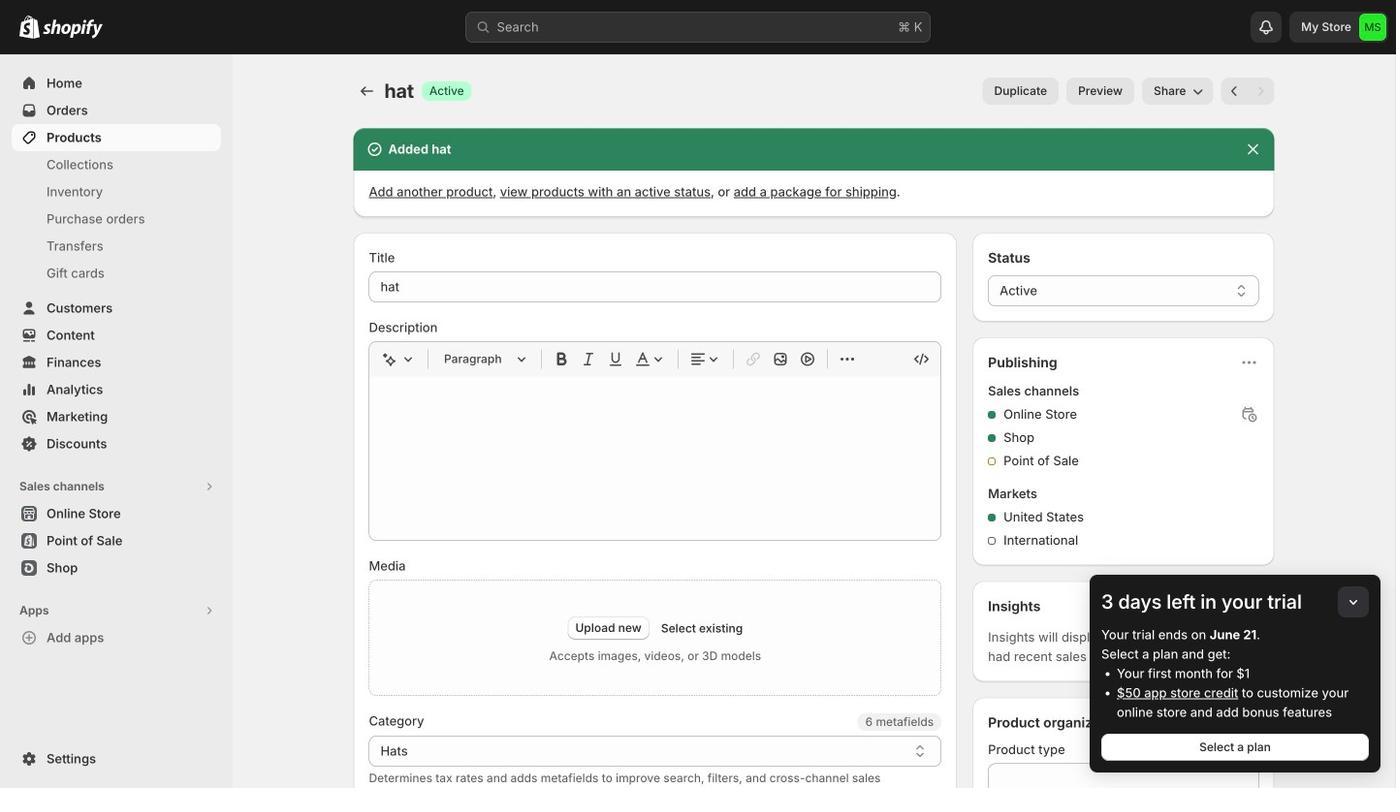 Task type: vqa. For each thing, say whether or not it's contained in the screenshot.
Shopify image to the left
yes



Task type: describe. For each thing, give the bounding box(es) containing it.
Short sleeve t-shirt text field
[[369, 271, 942, 302]]

next image
[[1251, 81, 1271, 101]]

my store image
[[1359, 14, 1386, 41]]

shopify image
[[43, 19, 103, 39]]



Task type: locate. For each thing, give the bounding box(es) containing it.
None text field
[[369, 736, 942, 767], [988, 764, 1259, 788], [369, 736, 942, 767], [988, 764, 1259, 788]]

shopify image
[[19, 15, 40, 39]]



